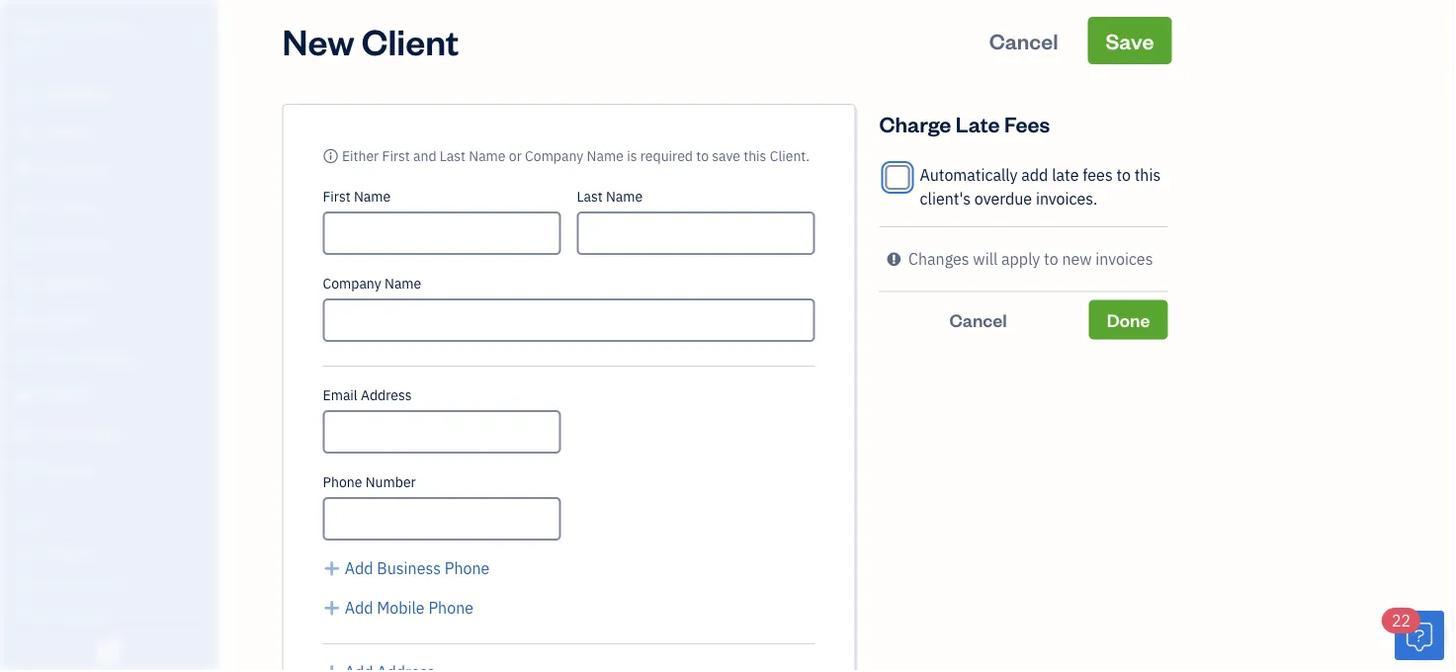 Task type: locate. For each thing, give the bounding box(es) containing it.
new client
[[282, 17, 459, 64]]

number
[[366, 473, 416, 491]]

client.
[[770, 147, 810, 165]]

name for first name
[[354, 187, 391, 206]]

last right and
[[440, 147, 466, 165]]

new
[[282, 17, 355, 64]]

0 vertical spatial first
[[382, 147, 410, 165]]

add address image
[[323, 660, 341, 670]]

2 plus image from the top
[[323, 596, 341, 620]]

cancel up fees
[[989, 26, 1058, 54]]

charge late fees
[[879, 109, 1050, 137]]

or
[[509, 147, 522, 165]]

name down first name text box
[[385, 274, 421, 293]]

last
[[440, 147, 466, 165], [577, 187, 603, 206]]

add business phone
[[345, 558, 490, 579]]

new
[[1062, 249, 1092, 269]]

0 vertical spatial plus image
[[323, 557, 341, 580]]

gary's
[[16, 17, 62, 38]]

apps image
[[15, 512, 212, 528]]

last down either first and last name or company name is required to save this client. at the top of page
[[577, 187, 603, 206]]

apply
[[1002, 249, 1040, 269]]

cancel button up fees
[[972, 17, 1076, 64]]

1 plus image from the top
[[323, 557, 341, 580]]

name
[[469, 147, 506, 165], [587, 147, 624, 165], [354, 187, 391, 206], [606, 187, 643, 206], [385, 274, 421, 293]]

this right the fees
[[1135, 165, 1161, 185]]

1 horizontal spatial this
[[1135, 165, 1161, 185]]

add
[[1022, 165, 1048, 185]]

to right the fees
[[1117, 165, 1131, 185]]

0 horizontal spatial company
[[66, 17, 134, 38]]

money image
[[13, 387, 37, 406]]

0 vertical spatial phone
[[323, 473, 362, 491]]

company down first name
[[323, 274, 381, 293]]

phone inside add mobile phone button
[[429, 598, 474, 618]]

this right save
[[744, 147, 767, 165]]

1 add from the top
[[345, 558, 373, 579]]

1 horizontal spatial first
[[382, 147, 410, 165]]

phone down phone number text box
[[445, 558, 490, 579]]

cancel button
[[972, 17, 1076, 64], [879, 300, 1077, 340]]

1 vertical spatial last
[[577, 187, 603, 206]]

name down is
[[606, 187, 643, 206]]

1 vertical spatial first
[[323, 187, 351, 206]]

phone inside add business phone button
[[445, 558, 490, 579]]

phone number
[[323, 473, 416, 491]]

chart image
[[13, 424, 37, 444]]

name down 'either'
[[354, 187, 391, 206]]

1 horizontal spatial company
[[323, 274, 381, 293]]

22 button
[[1382, 608, 1444, 660]]

email
[[323, 386, 358, 404]]

company
[[66, 17, 134, 38], [525, 147, 584, 165], [323, 274, 381, 293]]

to inside automatically add late fees to this client's overdue invoices.
[[1117, 165, 1131, 185]]

1 vertical spatial plus image
[[323, 596, 341, 620]]

done button
[[1089, 300, 1168, 340]]

2 vertical spatial company
[[323, 274, 381, 293]]

done
[[1107, 308, 1150, 331]]

late
[[1052, 165, 1079, 185]]

22
[[1392, 611, 1411, 631]]

1 vertical spatial phone
[[445, 558, 490, 579]]

add mobile phone
[[345, 598, 474, 618]]

2 horizontal spatial to
[[1117, 165, 1131, 185]]

0 vertical spatial company
[[66, 17, 134, 38]]

plus image left business
[[323, 557, 341, 580]]

plus image up the add address icon
[[323, 596, 341, 620]]

fees
[[1083, 165, 1113, 185]]

0 horizontal spatial this
[[744, 147, 767, 165]]

automatically add late fees to this client's overdue invoices.
[[920, 165, 1161, 209]]

add business phone button
[[323, 557, 490, 580]]

1 vertical spatial company
[[525, 147, 584, 165]]

name left or
[[469, 147, 506, 165]]

company right the gary's
[[66, 17, 134, 38]]

overdue
[[975, 188, 1032, 209]]

1 vertical spatial add
[[345, 598, 373, 618]]

cancel button down the will
[[879, 300, 1077, 340]]

this
[[744, 147, 767, 165], [1135, 165, 1161, 185]]

to left save
[[696, 147, 709, 165]]

to left new
[[1044, 249, 1059, 269]]

cancel down the will
[[950, 308, 1007, 331]]

plus image
[[323, 557, 341, 580], [323, 596, 341, 620]]

first down primary icon
[[323, 187, 351, 206]]

resource center badge image
[[1395, 611, 1444, 660]]

add
[[345, 558, 373, 579], [345, 598, 373, 618]]

will
[[973, 249, 998, 269]]

first left and
[[382, 147, 410, 165]]

name for company name
[[385, 274, 421, 293]]

expense image
[[13, 274, 37, 294]]

phone
[[323, 473, 362, 491], [445, 558, 490, 579], [429, 598, 474, 618]]

name left is
[[587, 147, 624, 165]]

client image
[[13, 124, 37, 143]]

add for add mobile phone
[[345, 598, 373, 618]]

save button
[[1088, 17, 1172, 64]]

0 vertical spatial add
[[345, 558, 373, 579]]

bank connections image
[[15, 607, 212, 623]]

invoices.
[[1036, 188, 1098, 209]]

1 vertical spatial cancel
[[950, 308, 1007, 331]]

phone right mobile on the bottom
[[429, 598, 474, 618]]

changes will apply to new invoices
[[909, 249, 1153, 269]]

to
[[696, 147, 709, 165], [1117, 165, 1131, 185], [1044, 249, 1059, 269]]

mobile
[[377, 598, 425, 618]]

add left mobile on the bottom
[[345, 598, 373, 618]]

phone left number at left
[[323, 473, 362, 491]]

report image
[[13, 462, 37, 481]]

first
[[382, 147, 410, 165], [323, 187, 351, 206]]

company right or
[[525, 147, 584, 165]]

timer image
[[13, 349, 37, 369]]

0 vertical spatial last
[[440, 147, 466, 165]]

items and services image
[[15, 575, 212, 591]]

add left business
[[345, 558, 373, 579]]

0 horizontal spatial first
[[323, 187, 351, 206]]

cancel
[[989, 26, 1058, 54], [950, 308, 1007, 331]]

2 add from the top
[[345, 598, 373, 618]]

First Name text field
[[323, 212, 561, 255]]

primary image
[[323, 147, 339, 165]]

2 vertical spatial phone
[[429, 598, 474, 618]]



Task type: vqa. For each thing, say whether or not it's contained in the screenshot.
LET FRESHBOOKS DO THE AWKWARD NUDGING OF LATE- PAYING CLIENTS.
no



Task type: describe. For each thing, give the bounding box(es) containing it.
company inside gary's company owner
[[66, 17, 134, 38]]

add mobile phone button
[[323, 596, 474, 620]]

Phone Number text field
[[323, 497, 561, 541]]

last name
[[577, 187, 643, 206]]

save
[[1106, 26, 1154, 54]]

Email Address text field
[[323, 410, 561, 454]]

either first and last name or company name is required to save this client.
[[342, 147, 810, 165]]

plus image for add business phone
[[323, 557, 341, 580]]

invoices
[[1096, 249, 1153, 269]]

payment image
[[13, 236, 37, 256]]

team members image
[[15, 544, 212, 560]]

charge
[[879, 109, 951, 137]]

client's
[[920, 188, 971, 209]]

either
[[342, 147, 379, 165]]

first name
[[323, 187, 391, 206]]

main element
[[0, 0, 267, 670]]

1 horizontal spatial to
[[1044, 249, 1059, 269]]

freshbooks image
[[93, 639, 125, 662]]

address
[[361, 386, 412, 404]]

company name
[[323, 274, 421, 293]]

project image
[[13, 311, 37, 331]]

dashboard image
[[13, 86, 37, 106]]

automatically
[[920, 165, 1018, 185]]

this inside automatically add late fees to this client's overdue invoices.
[[1135, 165, 1161, 185]]

late
[[956, 109, 1000, 137]]

add for add business phone
[[345, 558, 373, 579]]

0 horizontal spatial to
[[696, 147, 709, 165]]

changes
[[909, 249, 969, 269]]

0 vertical spatial cancel
[[989, 26, 1058, 54]]

Company Name text field
[[323, 299, 815, 342]]

phone for add mobile phone
[[429, 598, 474, 618]]

2 horizontal spatial company
[[525, 147, 584, 165]]

0 vertical spatial cancel button
[[972, 17, 1076, 64]]

Last Name text field
[[577, 212, 815, 255]]

owner
[[16, 40, 52, 55]]

phone for add business phone
[[445, 558, 490, 579]]

email address
[[323, 386, 412, 404]]

1 horizontal spatial last
[[577, 187, 603, 206]]

and
[[413, 147, 437, 165]]

name for last name
[[606, 187, 643, 206]]

save
[[712, 147, 740, 165]]

plus image for add mobile phone
[[323, 596, 341, 620]]

required
[[640, 147, 693, 165]]

estimate image
[[13, 161, 37, 181]]

business
[[377, 558, 441, 579]]

1 vertical spatial cancel button
[[879, 300, 1077, 340]]

0 horizontal spatial last
[[440, 147, 466, 165]]

client
[[362, 17, 459, 64]]

fees
[[1004, 109, 1050, 137]]

is
[[627, 147, 637, 165]]

exclamationcircle image
[[887, 247, 901, 271]]

invoice image
[[13, 199, 37, 218]]

gary's company owner
[[16, 17, 134, 55]]



